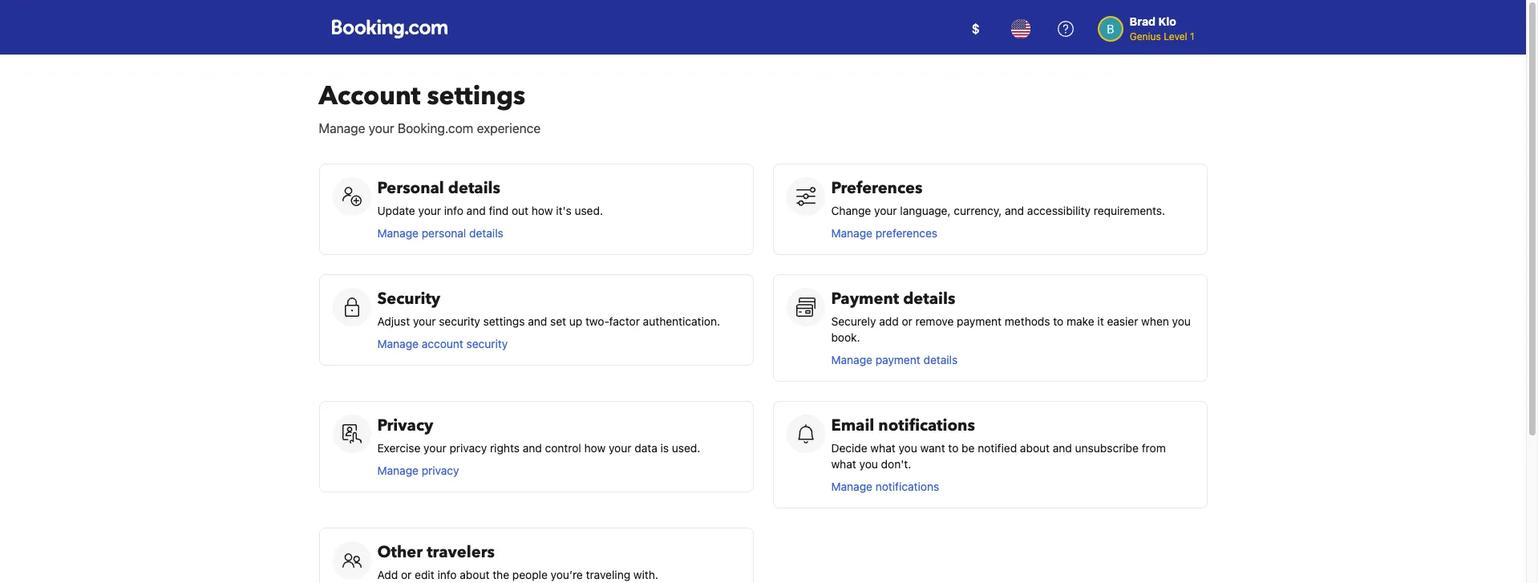 Task type: locate. For each thing, give the bounding box(es) containing it.
manage inside account settings manage your booking.com experience
[[319, 121, 365, 136]]

notifications inside email notifications decide what you want to be notified about and unsubscribe from what you don't.
[[879, 415, 975, 436]]

notifications
[[879, 415, 975, 436], [876, 480, 940, 493]]

and right currency,
[[1005, 204, 1025, 217]]

1 vertical spatial notifications
[[876, 480, 940, 493]]

you down decide
[[860, 457, 878, 471]]

1 horizontal spatial what
[[871, 441, 896, 455]]

1 horizontal spatial about
[[1020, 441, 1050, 455]]

the
[[493, 568, 509, 582]]

settings up experience
[[427, 79, 526, 114]]

1 vertical spatial what
[[832, 457, 857, 471]]

payment
[[832, 288, 899, 310]]

0 vertical spatial to
[[1054, 314, 1064, 328]]

requirements.
[[1094, 204, 1166, 217]]

1 horizontal spatial you
[[899, 441, 918, 455]]

used. right is
[[672, 441, 701, 455]]

genius
[[1130, 30, 1161, 43]]

and left set
[[528, 314, 547, 328]]

0 horizontal spatial about
[[460, 568, 490, 582]]

travelers
[[427, 542, 495, 563]]

$
[[972, 22, 980, 36]]

0 vertical spatial privacy
[[450, 441, 487, 455]]

0 vertical spatial how
[[532, 204, 553, 217]]

your inside account settings manage your booking.com experience
[[369, 121, 394, 136]]

level
[[1164, 30, 1188, 43]]

your inside personal details update your info and find out how it's used.
[[418, 204, 441, 217]]

1 vertical spatial about
[[460, 568, 490, 582]]

0 vertical spatial what
[[871, 441, 896, 455]]

rights
[[490, 441, 520, 455]]

your
[[369, 121, 394, 136], [418, 204, 441, 217], [874, 204, 897, 217], [413, 314, 436, 328], [424, 441, 447, 455], [609, 441, 632, 455]]

and
[[467, 204, 486, 217], [1005, 204, 1025, 217], [528, 314, 547, 328], [523, 441, 542, 455], [1053, 441, 1072, 455]]

privacy
[[450, 441, 487, 455], [422, 464, 459, 477]]

1 vertical spatial info
[[438, 568, 457, 582]]

or inside other travelers add or edit info about the people you're traveling with.
[[401, 568, 412, 582]]

manage down exercise
[[377, 464, 419, 477]]

manage down the change
[[832, 226, 873, 240]]

security
[[439, 314, 480, 328], [467, 337, 508, 351]]

and for privacy
[[523, 441, 542, 455]]

and left unsubscribe
[[1053, 441, 1072, 455]]

1 vertical spatial to
[[949, 441, 959, 455]]

traveling
[[586, 568, 631, 582]]

0 vertical spatial you
[[1173, 314, 1191, 328]]

how left "it's"
[[532, 204, 553, 217]]

or inside payment details securely add or remove payment methods to make it easier when you book.
[[902, 314, 913, 328]]

and inside privacy exercise your privacy rights and control how your data is used.
[[523, 441, 542, 455]]

how
[[532, 204, 553, 217], [584, 441, 606, 455]]

manage down 'adjust'
[[377, 337, 419, 351]]

payment right the remove
[[957, 314, 1002, 328]]

0 horizontal spatial to
[[949, 441, 959, 455]]

payment inside payment details securely add or remove payment methods to make it easier when you book.
[[957, 314, 1002, 328]]

how inside privacy exercise your privacy rights and control how your data is used.
[[584, 441, 606, 455]]

is
[[661, 441, 669, 455]]

info inside other travelers add or edit info about the people you're traveling with.
[[438, 568, 457, 582]]

details down the remove
[[924, 353, 958, 367]]

you right when
[[1173, 314, 1191, 328]]

payment
[[957, 314, 1002, 328], [876, 353, 921, 367]]

manage account security
[[377, 337, 508, 351]]

settings left set
[[483, 314, 525, 328]]

0 horizontal spatial used.
[[575, 204, 603, 217]]

0 vertical spatial security
[[439, 314, 480, 328]]

manage down update
[[377, 226, 419, 240]]

out
[[512, 204, 529, 217]]

account settings manage your booking.com experience
[[319, 79, 541, 136]]

1
[[1190, 30, 1195, 43]]

0 horizontal spatial how
[[532, 204, 553, 217]]

control
[[545, 441, 581, 455]]

your up manage preferences
[[874, 204, 897, 217]]

used. inside privacy exercise your privacy rights and control how your data is used.
[[672, 441, 701, 455]]

brad
[[1130, 14, 1156, 28]]

to
[[1054, 314, 1064, 328], [949, 441, 959, 455]]

about inside other travelers add or edit info about the people you're traveling with.
[[460, 568, 490, 582]]

and inside preferences change your language, currency, and accessibility requirements.
[[1005, 204, 1025, 217]]

manage down 'account'
[[319, 121, 365, 136]]

your up manage personal details
[[418, 204, 441, 217]]

and inside security adjust your security settings and set up two-factor authentication.
[[528, 314, 547, 328]]

1 horizontal spatial used.
[[672, 441, 701, 455]]

be
[[962, 441, 975, 455]]

preferences
[[832, 177, 923, 199]]

book.
[[832, 331, 861, 344]]

1 vertical spatial payment
[[876, 353, 921, 367]]

security right account
[[467, 337, 508, 351]]

manage payment details
[[832, 353, 961, 367]]

0 vertical spatial notifications
[[879, 415, 975, 436]]

details down 'find'
[[469, 226, 504, 240]]

about right notified
[[1020, 441, 1050, 455]]

booking.com
[[398, 121, 474, 136]]

klo
[[1159, 14, 1177, 28]]

edit
[[415, 568, 435, 582]]

manage down "book."
[[832, 353, 873, 367]]

1 horizontal spatial how
[[584, 441, 606, 455]]

2 vertical spatial you
[[860, 457, 878, 471]]

security up manage account security
[[439, 314, 480, 328]]

privacy left rights
[[450, 441, 487, 455]]

manage for personal
[[377, 226, 419, 240]]

or left edit
[[401, 568, 412, 582]]

exercise
[[377, 441, 421, 455]]

1 vertical spatial security
[[467, 337, 508, 351]]

methods
[[1005, 314, 1051, 328]]

0 vertical spatial used.
[[575, 204, 603, 217]]

1 vertical spatial used.
[[672, 441, 701, 455]]

find
[[489, 204, 509, 217]]

used. inside personal details update your info and find out how it's used.
[[575, 204, 603, 217]]

1 vertical spatial or
[[401, 568, 412, 582]]

settings
[[427, 79, 526, 114], [483, 314, 525, 328]]

2 horizontal spatial you
[[1173, 314, 1191, 328]]

details up 'find'
[[448, 177, 501, 199]]

info right edit
[[438, 568, 457, 582]]

0 vertical spatial payment
[[957, 314, 1002, 328]]

0 horizontal spatial or
[[401, 568, 412, 582]]

0 vertical spatial or
[[902, 314, 913, 328]]

with.
[[634, 568, 659, 582]]

language,
[[900, 204, 951, 217]]

notifications up want
[[879, 415, 975, 436]]

$ button
[[957, 10, 995, 48]]

to left make
[[1054, 314, 1064, 328]]

about
[[1020, 441, 1050, 455], [460, 568, 490, 582]]

info up personal
[[444, 204, 464, 217]]

adjust
[[377, 314, 410, 328]]

and left 'find'
[[467, 204, 486, 217]]

up
[[569, 314, 583, 328]]

1 vertical spatial you
[[899, 441, 918, 455]]

your left data
[[609, 441, 632, 455]]

1 horizontal spatial payment
[[957, 314, 1002, 328]]

it's
[[556, 204, 572, 217]]

privacy down privacy
[[422, 464, 459, 477]]

to left be
[[949, 441, 959, 455]]

1 horizontal spatial to
[[1054, 314, 1064, 328]]

your up manage privacy
[[424, 441, 447, 455]]

0 vertical spatial settings
[[427, 79, 526, 114]]

your down 'account'
[[369, 121, 394, 136]]

manage
[[319, 121, 365, 136], [377, 226, 419, 240], [832, 226, 873, 240], [377, 337, 419, 351], [832, 353, 873, 367], [377, 464, 419, 477], [832, 480, 873, 493]]

used.
[[575, 204, 603, 217], [672, 441, 701, 455]]

or
[[902, 314, 913, 328], [401, 568, 412, 582]]

about left the
[[460, 568, 490, 582]]

manage personal details
[[377, 226, 504, 240]]

how right control
[[584, 441, 606, 455]]

details inside personal details update your info and find out how it's used.
[[448, 177, 501, 199]]

details up the remove
[[903, 288, 956, 310]]

decide
[[832, 441, 868, 455]]

what up "don't."
[[871, 441, 896, 455]]

currency,
[[954, 204, 1002, 217]]

email notifications decide what you want to be notified about and unsubscribe from what you don't.
[[832, 415, 1166, 471]]

1 horizontal spatial or
[[902, 314, 913, 328]]

notified
[[978, 441, 1017, 455]]

you up "don't."
[[899, 441, 918, 455]]

used. right "it's"
[[575, 204, 603, 217]]

or right add
[[902, 314, 913, 328]]

0 vertical spatial about
[[1020, 441, 1050, 455]]

1 vertical spatial settings
[[483, 314, 525, 328]]

two-
[[586, 314, 609, 328]]

your down security
[[413, 314, 436, 328]]

you
[[1173, 314, 1191, 328], [899, 441, 918, 455], [860, 457, 878, 471]]

and right rights
[[523, 441, 542, 455]]

1 vertical spatial how
[[584, 441, 606, 455]]

and for personal details
[[467, 204, 486, 217]]

manage privacy
[[377, 464, 459, 477]]

security inside security adjust your security settings and set up two-factor authentication.
[[439, 314, 480, 328]]

update
[[377, 204, 415, 217]]

set
[[550, 314, 566, 328]]

info
[[444, 204, 464, 217], [438, 568, 457, 582]]

manage for privacy
[[377, 464, 419, 477]]

add
[[377, 568, 398, 582]]

notifications down "don't."
[[876, 480, 940, 493]]

don't.
[[881, 457, 912, 471]]

0 horizontal spatial payment
[[876, 353, 921, 367]]

and inside personal details update your info and find out how it's used.
[[467, 204, 486, 217]]

you're
[[551, 568, 583, 582]]

your inside security adjust your security settings and set up two-factor authentication.
[[413, 314, 436, 328]]

easier
[[1107, 314, 1139, 328]]

settings inside account settings manage your booking.com experience
[[427, 79, 526, 114]]

what
[[871, 441, 896, 455], [832, 457, 857, 471]]

manage for security
[[377, 337, 419, 351]]

manage down decide
[[832, 480, 873, 493]]

0 vertical spatial info
[[444, 204, 464, 217]]

details
[[448, 177, 501, 199], [469, 226, 504, 240], [903, 288, 956, 310], [924, 353, 958, 367]]

payment down add
[[876, 353, 921, 367]]

what down decide
[[832, 457, 857, 471]]



Task type: describe. For each thing, give the bounding box(es) containing it.
payment details securely add or remove payment methods to make it easier when you book.
[[832, 288, 1191, 344]]

people
[[513, 568, 548, 582]]

privacy exercise your privacy rights and control how your data is used.
[[377, 415, 701, 455]]

authentication.
[[643, 314, 720, 328]]

want
[[921, 441, 946, 455]]

and for preferences
[[1005, 204, 1025, 217]]

personal details update your info and find out how it's used.
[[377, 177, 603, 217]]

how inside personal details update your info and find out how it's used.
[[532, 204, 553, 217]]

about inside email notifications decide what you want to be notified about and unsubscribe from what you don't.
[[1020, 441, 1050, 455]]

account
[[422, 337, 464, 351]]

experience
[[477, 121, 541, 136]]

details inside payment details securely add or remove payment methods to make it easier when you book.
[[903, 288, 956, 310]]

privacy inside privacy exercise your privacy rights and control how your data is used.
[[450, 441, 487, 455]]

preferences change your language, currency, and accessibility requirements.
[[832, 177, 1166, 217]]

data
[[635, 441, 658, 455]]

manage for payment
[[832, 353, 873, 367]]

to inside payment details securely add or remove payment methods to make it easier when you book.
[[1054, 314, 1064, 328]]

your inside preferences change your language, currency, and accessibility requirements.
[[874, 204, 897, 217]]

from
[[1142, 441, 1166, 455]]

remove
[[916, 314, 954, 328]]

unsubscribe
[[1076, 441, 1139, 455]]

security adjust your security settings and set up two-factor authentication.
[[377, 288, 720, 328]]

brad klo genius level 1
[[1130, 14, 1195, 43]]

privacy
[[377, 415, 433, 436]]

manage notifications
[[832, 480, 940, 493]]

you inside payment details securely add or remove payment methods to make it easier when you book.
[[1173, 314, 1191, 328]]

change
[[832, 204, 871, 217]]

other
[[377, 542, 423, 563]]

preferences
[[876, 226, 938, 240]]

notifications for manage
[[876, 480, 940, 493]]

notifications for email
[[879, 415, 975, 436]]

securely
[[832, 314, 876, 328]]

0 horizontal spatial you
[[860, 457, 878, 471]]

security
[[377, 288, 441, 310]]

settings inside security adjust your security settings and set up two-factor authentication.
[[483, 314, 525, 328]]

info inside personal details update your info and find out how it's used.
[[444, 204, 464, 217]]

make
[[1067, 314, 1095, 328]]

0 horizontal spatial what
[[832, 457, 857, 471]]

to inside email notifications decide what you want to be notified about and unsubscribe from what you don't.
[[949, 441, 959, 455]]

manage for preferences
[[832, 226, 873, 240]]

accessibility
[[1028, 204, 1091, 217]]

personal
[[422, 226, 466, 240]]

manage for email
[[832, 480, 873, 493]]

add
[[879, 314, 899, 328]]

email
[[832, 415, 875, 436]]

factor
[[609, 314, 640, 328]]

1 vertical spatial privacy
[[422, 464, 459, 477]]

manage preferences
[[832, 226, 938, 240]]

personal
[[377, 177, 444, 199]]

when
[[1142, 314, 1170, 328]]

and for security
[[528, 314, 547, 328]]

other travelers add or edit info about the people you're traveling with.
[[377, 542, 659, 582]]

and inside email notifications decide what you want to be notified about and unsubscribe from what you don't.
[[1053, 441, 1072, 455]]

it
[[1098, 314, 1104, 328]]

account
[[319, 79, 421, 114]]



Task type: vqa. For each thing, say whether or not it's contained in the screenshot.


